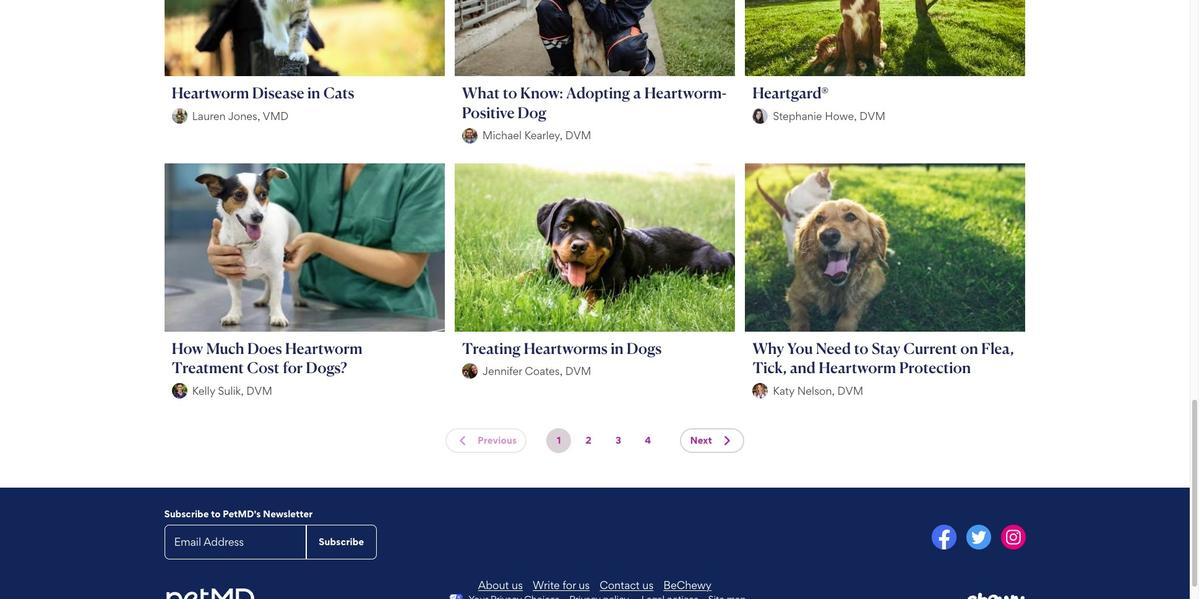 Task type: vqa. For each thing, say whether or not it's contained in the screenshot.
any within the Keep in mind, with any poisoning, it's always cheaper, less invasive, and has a better prognosis/outcome if you treat early. If your dog has already developed clinical signs associated with chocolate toxicity, the veterinarian visit may be more expensive, and the outcome may be worse.
no



Task type: locate. For each thing, give the bounding box(es) containing it.
dvm
[[860, 109, 886, 122], [566, 129, 592, 142], [566, 365, 592, 378], [247, 384, 272, 397], [838, 384, 864, 397]]

dvm for why you need to stay current on flea, tick, and heartworm protection
[[838, 384, 864, 397]]

by image
[[172, 108, 187, 124], [462, 128, 478, 144], [462, 364, 478, 379], [172, 383, 187, 399]]

michael kearley, dvm
[[483, 129, 592, 142]]

much
[[206, 339, 244, 358]]

2 horizontal spatial heartworm
[[819, 359, 897, 377]]

know:
[[521, 84, 564, 102]]

2 by image from the top
[[753, 383, 768, 399]]

heartworm inside how much does heartworm treatment cost for dogs?
[[285, 339, 363, 358]]

dvm right howe,
[[860, 109, 886, 122]]

about us
[[478, 579, 523, 592]]

next
[[691, 435, 713, 447]]

heartgard®
[[753, 84, 829, 102]]

write for us link
[[533, 579, 590, 592]]

kearley,
[[525, 129, 563, 142]]

you
[[788, 339, 813, 358]]

by image left lauren
[[172, 108, 187, 124]]

my privacy choices image
[[444, 595, 469, 599]]

in
[[308, 84, 320, 102], [611, 339, 624, 358]]

howe,
[[825, 109, 857, 122]]

subscribe for subscribe to petmd's newsletter
[[164, 508, 209, 520]]

petmd home image
[[164, 587, 255, 599]]

to left stay
[[855, 339, 869, 358]]

about petmd element
[[310, 579, 881, 592]]

heartworm down "need"
[[819, 359, 897, 377]]

heartworm up dogs?
[[285, 339, 363, 358]]

to for what to know: adopting a heartworm- positive dog
[[503, 84, 517, 102]]

3
[[616, 435, 622, 447]]

kelly sulik, dvm
[[192, 384, 272, 397]]

jones,
[[228, 109, 260, 122]]

by image left katy
[[753, 383, 768, 399]]

1 vertical spatial to
[[855, 339, 869, 358]]

us for about us
[[512, 579, 523, 592]]

by image left stephanie
[[753, 108, 768, 124]]

dvm for what to know: adopting a heartworm- positive dog
[[566, 129, 592, 142]]

in left dogs
[[611, 339, 624, 358]]

cost
[[247, 359, 280, 377]]

cats
[[324, 84, 355, 102]]

by image down treating
[[462, 364, 478, 379]]

2 horizontal spatial to
[[855, 339, 869, 358]]

a
[[634, 84, 642, 102]]

0 horizontal spatial heartworm
[[172, 84, 249, 102]]

petmd's
[[223, 508, 261, 520]]

1 horizontal spatial us
[[579, 579, 590, 592]]

heartworms
[[524, 339, 608, 358]]

subscribe inside button
[[319, 536, 364, 548]]

0 vertical spatial for
[[283, 359, 303, 377]]

0 horizontal spatial for
[[283, 359, 303, 377]]

current
[[904, 339, 958, 358]]

for
[[283, 359, 303, 377], [563, 579, 576, 592]]

and
[[790, 359, 816, 377]]

to right what
[[503, 84, 517, 102]]

4
[[645, 435, 652, 447]]

dvm right nelson,
[[838, 384, 864, 397]]

contact us
[[600, 579, 654, 592]]

0 vertical spatial subscribe
[[164, 508, 209, 520]]

1 horizontal spatial in
[[611, 339, 624, 358]]

0 vertical spatial heartworm
[[172, 84, 249, 102]]

1 horizontal spatial for
[[563, 579, 576, 592]]

heartworm disease in cats
[[172, 84, 355, 102]]

for right write
[[563, 579, 576, 592]]

heartworm up lauren
[[172, 84, 249, 102]]

0 vertical spatial by image
[[753, 108, 768, 124]]

us right about
[[512, 579, 523, 592]]

1 vertical spatial subscribe
[[319, 536, 364, 548]]

positive
[[462, 103, 515, 122]]

2 link
[[577, 429, 601, 453]]

subscribe
[[164, 508, 209, 520], [319, 536, 364, 548]]

dvm down the cost
[[247, 384, 272, 397]]

by image for why you need to stay current on flea, tick, and heartworm protection
[[753, 383, 768, 399]]

does
[[247, 339, 282, 358]]

tick,
[[753, 359, 787, 377]]

us
[[512, 579, 523, 592], [579, 579, 590, 592], [643, 579, 654, 592]]

to inside what to know: adopting a heartworm- positive dog
[[503, 84, 517, 102]]

vmd
[[263, 109, 289, 122]]

by image for treating heartworms in dogs
[[462, 364, 478, 379]]

to left the petmd's
[[211, 508, 221, 520]]

newsletter
[[263, 508, 313, 520]]

dvm for heartgard®
[[860, 109, 886, 122]]

write
[[533, 579, 560, 592]]

for right the cost
[[283, 359, 303, 377]]

1 us from the left
[[512, 579, 523, 592]]

treating
[[462, 339, 521, 358]]

treating heartworms in dogs
[[462, 339, 662, 358]]

4 link
[[636, 429, 661, 453]]

next link
[[681, 429, 745, 453]]

about us link
[[478, 579, 523, 592]]

1 horizontal spatial to
[[503, 84, 517, 102]]

us left contact on the bottom right
[[579, 579, 590, 592]]

stephanie
[[773, 109, 823, 122]]

us right contact on the bottom right
[[643, 579, 654, 592]]

0 vertical spatial to
[[503, 84, 517, 102]]

subscribe to petmd's newsletter
[[164, 508, 313, 520]]

3 us from the left
[[643, 579, 654, 592]]

need
[[816, 339, 852, 358]]

1 vertical spatial for
[[563, 579, 576, 592]]

bechewy
[[664, 579, 712, 592]]

by image left kelly
[[172, 383, 187, 399]]

in left cats
[[308, 84, 320, 102]]

1 vertical spatial by image
[[753, 383, 768, 399]]

flea,
[[982, 339, 1015, 358]]

None email field
[[164, 525, 307, 560]]

dvm down heartworms
[[566, 365, 592, 378]]

2 us from the left
[[579, 579, 590, 592]]

by image down positive on the left
[[462, 128, 478, 144]]

1 horizontal spatial subscribe
[[319, 536, 364, 548]]

lauren jones, vmd
[[192, 109, 289, 122]]

0 horizontal spatial subscribe
[[164, 508, 209, 520]]

dvm right kearley,
[[566, 129, 592, 142]]

2 vertical spatial heartworm
[[819, 359, 897, 377]]

0 horizontal spatial in
[[308, 84, 320, 102]]

how
[[172, 339, 203, 358]]

0 horizontal spatial us
[[512, 579, 523, 592]]

1 vertical spatial in
[[611, 339, 624, 358]]

0 horizontal spatial to
[[211, 508, 221, 520]]

1 vertical spatial heartworm
[[285, 339, 363, 358]]

by image for heartworm disease in cats
[[172, 108, 187, 124]]

heartworm-
[[645, 84, 727, 102]]

0 vertical spatial in
[[308, 84, 320, 102]]

to
[[503, 84, 517, 102], [855, 339, 869, 358], [211, 508, 221, 520]]

by image for how much does heartworm treatment cost for dogs?
[[172, 383, 187, 399]]

stay
[[872, 339, 901, 358]]

2 horizontal spatial us
[[643, 579, 654, 592]]

dvm for how much does heartworm treatment cost for dogs?
[[247, 384, 272, 397]]

facebook image
[[932, 525, 957, 550]]

heartworm
[[172, 84, 249, 102], [285, 339, 363, 358], [819, 359, 897, 377]]

stephanie howe, dvm
[[773, 109, 886, 122]]

3 link
[[606, 429, 631, 453]]

1 horizontal spatial heartworm
[[285, 339, 363, 358]]

disease
[[252, 84, 304, 102]]

to inside why you need to stay current on flea, tick, and heartworm protection
[[855, 339, 869, 358]]

by image
[[753, 108, 768, 124], [753, 383, 768, 399]]

treatment
[[172, 359, 244, 377]]

2 vertical spatial to
[[211, 508, 221, 520]]

1 by image from the top
[[753, 108, 768, 124]]

jennifer coates, dvm
[[483, 365, 592, 378]]



Task type: describe. For each thing, give the bounding box(es) containing it.
adopting
[[567, 84, 631, 102]]

dogs?
[[306, 359, 347, 377]]

subscribe for subscribe
[[319, 536, 364, 548]]

contact us link
[[600, 579, 654, 592]]

why you need to stay current on flea, tick, and heartworm protection
[[753, 339, 1015, 377]]

dog
[[518, 103, 547, 122]]

sulik,
[[218, 384, 244, 397]]

what to know: adopting a heartworm- positive dog
[[462, 84, 727, 122]]

instagram image
[[1001, 525, 1026, 550]]

katy
[[773, 384, 795, 397]]

on
[[961, 339, 979, 358]]

in for disease
[[308, 84, 320, 102]]

lauren
[[192, 109, 226, 122]]

jennifer
[[483, 365, 522, 378]]

why
[[753, 339, 785, 358]]

in for heartworms
[[611, 339, 624, 358]]

dvm for treating heartworms in dogs
[[566, 365, 592, 378]]

heartworm inside why you need to stay current on flea, tick, and heartworm protection
[[819, 359, 897, 377]]

by image for heartgard®
[[753, 108, 768, 124]]

chewy logo image
[[967, 592, 1026, 599]]

social element
[[600, 525, 1026, 552]]

how much does heartworm treatment cost for dogs?
[[172, 339, 363, 377]]

legal element
[[642, 595, 746, 599]]

twitter image
[[967, 525, 991, 550]]

coates,
[[525, 365, 563, 378]]

us for contact us
[[643, 579, 654, 592]]

what
[[462, 84, 500, 102]]

contact
[[600, 579, 640, 592]]

katy nelson, dvm
[[773, 384, 864, 397]]

2
[[586, 435, 592, 447]]

kelly
[[192, 384, 215, 397]]

nelson,
[[798, 384, 835, 397]]

by image for what to know: adopting a heartworm- positive dog
[[462, 128, 478, 144]]

protection
[[900, 359, 972, 377]]

bechewy link
[[664, 579, 712, 592]]

to for subscribe to petmd's newsletter
[[211, 508, 221, 520]]

michael
[[483, 129, 522, 142]]

write for us
[[533, 579, 590, 592]]

for inside how much does heartworm treatment cost for dogs?
[[283, 359, 303, 377]]

subscribe button
[[307, 525, 377, 560]]

about
[[478, 579, 509, 592]]

dogs
[[627, 339, 662, 358]]



